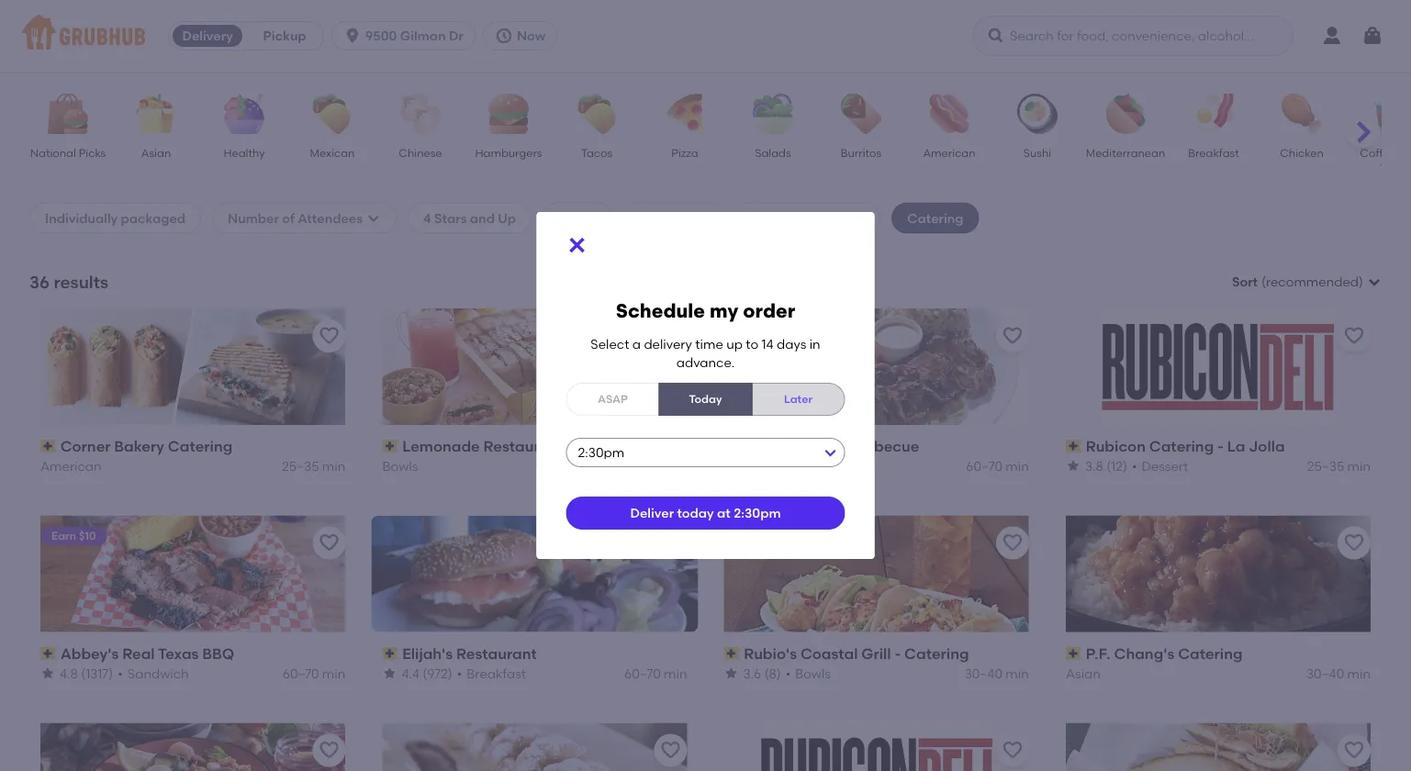 Task type: describe. For each thing, give the bounding box(es) containing it.
save this restaurant image for l&l hawaiian barbecue link
[[1002, 325, 1024, 347]]

real
[[122, 645, 155, 663]]

35–45 min
[[624, 458, 688, 474]]

catering inside rubicon catering - la jolla link
[[1150, 437, 1214, 455]]

hawaiian
[[776, 437, 846, 455]]

1 horizontal spatial breakfast
[[1189, 146, 1240, 159]]

american image
[[918, 94, 982, 134]]

save this restaurant image for p.f. chang's catering link
[[1344, 532, 1366, 554]]

corner bakery catering link
[[40, 436, 346, 457]]

subscription pass image for corner bakery catering
[[40, 440, 57, 453]]

1 horizontal spatial bowls
[[796, 666, 831, 681]]

subscription pass image for rubicon catering - la jolla
[[1066, 440, 1082, 453]]

dinner
[[815, 458, 856, 474]]

star icon image for elijah's restaurant
[[382, 666, 397, 681]]

60–70 for elijah's restaurant
[[625, 666, 661, 681]]

delivery button
[[169, 21, 246, 51]]

p.f.
[[1086, 645, 1111, 663]]

or
[[822, 210, 835, 226]]

restaurant for elijah's
[[456, 645, 537, 663]]

dr
[[449, 28, 464, 44]]

• for abbey's real texas bbq
[[118, 666, 123, 681]]

catering inside "lemonade restaurant catering" link
[[567, 437, 632, 455]]

rubicon catering - little italy logo image
[[761, 723, 993, 772]]

select
[[591, 336, 630, 352]]

36
[[29, 272, 50, 292]]

bakery
[[114, 437, 164, 455]]

delivery inside button
[[182, 28, 233, 44]]

lemonade restaurant catering link
[[382, 436, 688, 457]]

25–35 min for rubicon catering - la jolla
[[1308, 458, 1371, 474]]

to
[[746, 336, 759, 352]]

4.8
[[60, 666, 78, 681]]

grill
[[862, 645, 891, 663]]

at
[[717, 505, 731, 521]]

min for lemonade restaurant catering
[[664, 458, 688, 474]]

• bowls
[[786, 666, 831, 681]]

36 results
[[29, 272, 108, 292]]

abbey's real texas bbq link
[[40, 644, 346, 664]]

mexican image
[[300, 94, 365, 134]]

0 vertical spatial -
[[1218, 437, 1224, 455]]

25–35 for rubicon catering - la jolla
[[1308, 458, 1345, 474]]

number of attendees
[[228, 210, 363, 226]]

mediterranean image
[[1094, 94, 1158, 134]]

main navigation navigation
[[0, 0, 1412, 72]]

rubicon
[[1086, 437, 1146, 455]]

14
[[762, 336, 774, 352]]

catering right less
[[908, 210, 964, 226]]

deliver today at 2:30pm button
[[566, 497, 845, 530]]

30–40 for p.f. chang's catering
[[1307, 666, 1345, 681]]

3.6 (8)
[[744, 666, 781, 681]]

now
[[517, 28, 546, 44]]

catering inside p.f. chang's catering link
[[1178, 645, 1243, 663]]

gilman
[[400, 28, 446, 44]]

earn
[[51, 530, 76, 543]]

9500 gilman dr
[[366, 28, 464, 44]]

and
[[470, 210, 495, 226]]

chinese image
[[389, 94, 453, 134]]

offers
[[559, 210, 597, 226]]

• for rubicon catering - la jolla
[[1132, 458, 1137, 474]]

(1317)
[[81, 666, 113, 681]]

order
[[743, 299, 796, 322]]

min for rubicon catering - la jolla
[[1348, 458, 1371, 474]]

(8)
[[765, 666, 781, 681]]

rubicon catering - la jolla
[[1086, 437, 1285, 455]]

9500 gilman dr button
[[332, 21, 483, 51]]

mexican
[[310, 146, 355, 159]]

time
[[696, 336, 724, 352]]

pizza
[[672, 146, 699, 159]]

star icon image for abbey's real texas bbq
[[40, 666, 55, 681]]

30
[[750, 210, 766, 226]]

la
[[1228, 437, 1246, 455]]

• for rubio's coastal grill - catering
[[786, 666, 791, 681]]

60–70 min for abbey's real texas bbq
[[283, 666, 346, 681]]

number
[[228, 210, 279, 226]]

l&l hawaiian barbecue link
[[724, 436, 1029, 457]]

l&l hawaiian barbecue
[[744, 437, 920, 455]]

sushi image
[[1006, 94, 1070, 134]]

breakfast image
[[1182, 94, 1246, 134]]

star icon image for rubio's coastal grill - catering
[[724, 666, 739, 681]]

barbecue
[[849, 437, 920, 455]]

svg image inside '9500 gilman dr' button
[[344, 27, 362, 45]]

catering inside rubio's coastal grill - catering link
[[905, 645, 970, 663]]

subscription pass image for lemonade restaurant catering
[[382, 440, 399, 453]]

chang's
[[1114, 645, 1175, 663]]

of
[[282, 210, 295, 226]]

30 minutes or less
[[750, 210, 865, 226]]

rubicon catering - la jolla link
[[1066, 436, 1371, 457]]

today
[[689, 392, 722, 406]]

packaged
[[121, 210, 186, 226]]

1 vertical spatial -
[[895, 645, 901, 663]]

lemonade restaurant catering
[[402, 437, 632, 455]]

30–40 for rubio's coastal grill - catering
[[965, 666, 1003, 681]]

• breakfast
[[457, 666, 526, 681]]

4 stars and up
[[423, 210, 516, 226]]

pickup button
[[246, 21, 323, 51]]

min for p.f. chang's catering
[[1348, 666, 1371, 681]]

delivery
[[644, 336, 693, 352]]

0 vertical spatial bowls
[[382, 458, 418, 474]]

svg image inside the "now" button
[[495, 27, 513, 45]]

4.6
[[744, 458, 762, 474]]

abbey's real texas bbq
[[60, 645, 234, 663]]

national
[[30, 146, 76, 159]]

deliver
[[631, 505, 674, 521]]

rubicon catering - la jolla logo image
[[1103, 308, 1335, 425]]

stars
[[435, 210, 467, 226]]

subscription pass image
[[1066, 648, 1082, 660]]

1 horizontal spatial delivery
[[657, 210, 708, 226]]

star icon image for rubicon catering - la jolla
[[1066, 459, 1081, 474]]

asap button
[[566, 383, 660, 416]]

advance.
[[677, 355, 735, 370]]

texas
[[158, 645, 199, 663]]

sandwich
[[128, 666, 189, 681]]



Task type: locate. For each thing, give the bounding box(es) containing it.
rubio's coastal grill - catering link
[[724, 644, 1029, 664]]

9500
[[366, 28, 397, 44]]

subscription pass image
[[40, 440, 57, 453], [382, 440, 399, 453], [1066, 440, 1082, 453], [40, 648, 57, 660], [382, 648, 399, 660], [724, 648, 740, 660]]

0 horizontal spatial -
[[895, 645, 901, 663]]

1 vertical spatial asian
[[1066, 666, 1101, 681]]

1 horizontal spatial 60–70 min
[[625, 666, 688, 681]]

p.f. chang's catering link
[[1066, 644, 1371, 664]]

individually
[[45, 210, 118, 226]]

subscription pass image for abbey's real texas bbq
[[40, 648, 57, 660]]

- right grill
[[895, 645, 901, 663]]

• down 'hawaiian'
[[806, 458, 811, 474]]

asian image
[[124, 94, 188, 134]]

today button
[[659, 383, 753, 416]]

30–40
[[965, 666, 1003, 681], [1307, 666, 1345, 681]]

salads image
[[741, 94, 806, 134]]

american down american image
[[924, 146, 976, 159]]

0 vertical spatial restaurant
[[483, 437, 564, 455]]

0 horizontal spatial 30–40 min
[[965, 666, 1029, 681]]

2 30–40 min from the left
[[1307, 666, 1371, 681]]

svg image
[[1362, 25, 1384, 47], [344, 27, 362, 45], [987, 27, 1006, 45], [566, 234, 588, 256]]

0 horizontal spatial 30–40
[[965, 666, 1003, 681]]

burritos image
[[829, 94, 894, 134]]

bowls down coastal
[[796, 666, 831, 681]]

1 25–35 from the left
[[282, 458, 319, 474]]

save this restaurant button
[[313, 319, 346, 353], [654, 319, 688, 353], [996, 319, 1029, 353], [1338, 319, 1371, 353], [313, 527, 346, 560], [654, 527, 688, 560], [996, 527, 1029, 560], [1338, 527, 1371, 560], [313, 734, 346, 767], [654, 734, 688, 767], [996, 734, 1029, 767], [1338, 734, 1371, 767]]

subscription pass image left abbey's
[[40, 648, 57, 660]]

1 vertical spatial restaurant
[[456, 645, 537, 663]]

star icon image left the 4.4
[[382, 666, 397, 681]]

burritos
[[841, 146, 882, 159]]

1 vertical spatial delivery
[[657, 210, 708, 226]]

save this restaurant image for elijah's restaurant link
[[660, 532, 682, 554]]

breakfast down "elijah's restaurant"
[[467, 666, 526, 681]]

delivery left pickup
[[182, 28, 233, 44]]

star icon image left 3.6
[[724, 666, 739, 681]]

deliver today at 2:30pm
[[631, 505, 781, 521]]

elijah's
[[402, 645, 453, 663]]

(12)
[[1107, 458, 1128, 474]]

jolla
[[1249, 437, 1285, 455]]

catering right bakery
[[168, 437, 233, 455]]

catering up the 35–45
[[567, 437, 632, 455]]

subscription pass image for elijah's restaurant
[[382, 648, 399, 660]]

catering
[[908, 210, 964, 226], [168, 437, 233, 455], [567, 437, 632, 455], [1150, 437, 1214, 455], [905, 645, 970, 663], [1178, 645, 1243, 663]]

•
[[806, 458, 811, 474], [1132, 458, 1137, 474], [118, 666, 123, 681], [457, 666, 462, 681], [786, 666, 791, 681]]

subscription pass image inside "lemonade restaurant catering" link
[[382, 440, 399, 453]]

subscription pass image inside elijah's restaurant link
[[382, 648, 399, 660]]

subscription pass image left corner
[[40, 440, 57, 453]]

2 horizontal spatial 60–70 min
[[967, 458, 1029, 474]]

later
[[784, 392, 813, 406]]

4.6 (1565)
[[744, 458, 801, 474]]

save this restaurant image
[[318, 325, 340, 347], [318, 532, 340, 554], [660, 740, 682, 762], [1002, 740, 1024, 762]]

bowls down lemonade at left bottom
[[382, 458, 418, 474]]

2:30pm
[[734, 505, 781, 521]]

min for rubio's coastal grill - catering
[[1006, 666, 1029, 681]]

individually packaged
[[45, 210, 186, 226]]

0 vertical spatial american
[[924, 146, 976, 159]]

coffee an
[[1361, 146, 1412, 175]]

- left la
[[1218, 437, 1224, 455]]

subscription pass image left lemonade at left bottom
[[382, 440, 399, 453]]

chicken
[[1281, 146, 1324, 159]]

star icon image left 3.8
[[1066, 459, 1081, 474]]

2 25–35 min from the left
[[1308, 458, 1371, 474]]

0 horizontal spatial breakfast
[[467, 666, 526, 681]]

star icon image
[[724, 459, 739, 474], [1066, 459, 1081, 474], [40, 666, 55, 681], [382, 666, 397, 681], [724, 666, 739, 681]]

• right (1317)
[[118, 666, 123, 681]]

chicken image
[[1270, 94, 1335, 134]]

bbq
[[202, 645, 234, 663]]

60–70 min for elijah's restaurant
[[625, 666, 688, 681]]

asian down asian image
[[141, 146, 171, 159]]

restaurant for lemonade
[[483, 437, 564, 455]]

picks
[[79, 146, 106, 159]]

catering right chang's
[[1178, 645, 1243, 663]]

national picks
[[30, 146, 106, 159]]

earn $10
[[51, 530, 96, 543]]

1 horizontal spatial -
[[1218, 437, 1224, 455]]

svg image left now
[[495, 27, 513, 45]]

save this restaurant image for "lemonade restaurant catering" link
[[660, 325, 682, 347]]

0 vertical spatial delivery
[[182, 28, 233, 44]]

1 vertical spatial american
[[40, 458, 102, 474]]

1 25–35 min from the left
[[282, 458, 346, 474]]

4.8 (1317)
[[60, 666, 113, 681]]

30–40 min for rubio's coastal grill - catering
[[965, 666, 1029, 681]]

a
[[633, 336, 641, 352]]

0 vertical spatial asian
[[141, 146, 171, 159]]

subscription pass image inside rubio's coastal grill - catering link
[[724, 648, 740, 660]]

restaurant up • breakfast
[[456, 645, 537, 663]]

min for abbey's real texas bbq
[[322, 666, 346, 681]]

american down corner
[[40, 458, 102, 474]]

corner bakery catering
[[60, 437, 233, 455]]

1 horizontal spatial 25–35
[[1308, 458, 1345, 474]]

60–70 for abbey's real texas bbq
[[283, 666, 319, 681]]

svg image
[[495, 27, 513, 45], [367, 211, 381, 225]]

1 horizontal spatial 60–70
[[625, 666, 661, 681]]

2 horizontal spatial 60–70
[[967, 458, 1003, 474]]

3.6
[[744, 666, 762, 681]]

catering up dessert
[[1150, 437, 1214, 455]]

coffee
[[1361, 146, 1397, 159]]

pizza image
[[653, 94, 717, 134]]

star icon image left 4.6
[[724, 459, 739, 474]]

• dinner
[[806, 458, 856, 474]]

results
[[54, 272, 108, 292]]

hamburgers image
[[477, 94, 541, 134]]

• sandwich
[[118, 666, 189, 681]]

subscription pass image left rubio's
[[724, 648, 740, 660]]

1 horizontal spatial svg image
[[495, 27, 513, 45]]

corner
[[60, 437, 111, 455]]

1 horizontal spatial 30–40
[[1307, 666, 1345, 681]]

1 horizontal spatial american
[[924, 146, 976, 159]]

schedule
[[616, 299, 705, 322]]

0 vertical spatial svg image
[[495, 27, 513, 45]]

0 vertical spatial breakfast
[[1189, 146, 1240, 159]]

1 30–40 min from the left
[[965, 666, 1029, 681]]

healthy
[[224, 146, 265, 159]]

save this restaurant image for rubio's coastal grill - catering link
[[1002, 532, 1024, 554]]

4
[[423, 210, 431, 226]]

up
[[498, 210, 516, 226]]

25–35 min for corner bakery catering
[[282, 458, 346, 474]]

subscription pass image inside rubicon catering - la jolla link
[[1066, 440, 1082, 453]]

-
[[1218, 437, 1224, 455], [895, 645, 901, 663]]

$10
[[79, 530, 96, 543]]

save this restaurant image for rubicon catering - la jolla link
[[1344, 325, 1366, 347]]

60–70 min
[[967, 458, 1029, 474], [283, 666, 346, 681], [625, 666, 688, 681]]

abbey's
[[60, 645, 119, 663]]

svg image right the attendees
[[367, 211, 381, 225]]

subscription pass image inside abbey's real texas bbq link
[[40, 648, 57, 660]]

subscription pass image left elijah's
[[382, 648, 399, 660]]

0 horizontal spatial 60–70
[[283, 666, 319, 681]]

0 horizontal spatial american
[[40, 458, 102, 474]]

tacos
[[581, 146, 613, 159]]

0 horizontal spatial asian
[[141, 146, 171, 159]]

american
[[924, 146, 976, 159], [40, 458, 102, 474]]

35–45
[[624, 458, 661, 474]]

days
[[777, 336, 807, 352]]

0 horizontal spatial 25–35 min
[[282, 458, 346, 474]]

lemonade
[[402, 437, 480, 455]]

1 horizontal spatial asian
[[1066, 666, 1101, 681]]

1 horizontal spatial 25–35 min
[[1308, 458, 1371, 474]]

tacos image
[[565, 94, 629, 134]]

0 horizontal spatial delivery
[[182, 28, 233, 44]]

later button
[[752, 383, 845, 416]]

schedule my order
[[616, 299, 796, 322]]

bowls
[[382, 458, 418, 474], [796, 666, 831, 681]]

• right (12)
[[1132, 458, 1137, 474]]

coastal
[[801, 645, 858, 663]]

1 vertical spatial bowls
[[796, 666, 831, 681]]

star icon image left 4.8
[[40, 666, 55, 681]]

national picks image
[[36, 94, 100, 134]]

dessert
[[1142, 458, 1189, 474]]

delivery right $0
[[657, 210, 708, 226]]

sushi
[[1024, 146, 1052, 159]]

today
[[677, 505, 714, 521]]

0 horizontal spatial bowls
[[382, 458, 418, 474]]

• down "elijah's restaurant"
[[457, 666, 462, 681]]

$0
[[639, 210, 654, 226]]

$0 delivery
[[639, 210, 708, 226]]

attendees
[[298, 210, 363, 226]]

30–40 min for p.f. chang's catering
[[1307, 666, 1371, 681]]

asian down subscription pass image
[[1066, 666, 1101, 681]]

rubio's
[[744, 645, 797, 663]]

25–35
[[282, 458, 319, 474], [1308, 458, 1345, 474]]

• dessert
[[1132, 458, 1189, 474]]

• for elijah's restaurant
[[457, 666, 462, 681]]

asap
[[598, 392, 628, 406]]

25–35 for corner bakery catering
[[282, 458, 319, 474]]

min for elijah's restaurant
[[664, 666, 688, 681]]

restaurant right lemonade at left bottom
[[483, 437, 564, 455]]

breakfast down breakfast image
[[1189, 146, 1240, 159]]

catering right grill
[[905, 645, 970, 663]]

p.f. chang's catering
[[1086, 645, 1243, 663]]

salads
[[755, 146, 791, 159]]

0 horizontal spatial svg image
[[367, 211, 381, 225]]

1 30–40 from the left
[[965, 666, 1003, 681]]

1 horizontal spatial 30–40 min
[[1307, 666, 1371, 681]]

catering inside the corner bakery catering link
[[168, 437, 233, 455]]

subscription pass image for rubio's coastal grill - catering
[[724, 648, 740, 660]]

asian
[[141, 146, 171, 159], [1066, 666, 1101, 681]]

save this restaurant image
[[660, 325, 682, 347], [1002, 325, 1024, 347], [1344, 325, 1366, 347], [660, 532, 682, 554], [1002, 532, 1024, 554], [1344, 532, 1366, 554], [318, 740, 340, 762], [1344, 740, 1366, 762]]

(1565)
[[765, 458, 801, 474]]

elijah's restaurant
[[402, 645, 537, 663]]

2 30–40 from the left
[[1307, 666, 1345, 681]]

subscription pass image left rubicon at bottom
[[1066, 440, 1082, 453]]

2 25–35 from the left
[[1308, 458, 1345, 474]]

select a delivery time up to 14 days in advance.
[[591, 336, 821, 370]]

• right (8)
[[786, 666, 791, 681]]

an
[[1399, 146, 1412, 159]]

1 vertical spatial svg image
[[367, 211, 381, 225]]

up
[[727, 336, 743, 352]]

0 horizontal spatial 25–35
[[282, 458, 319, 474]]

0 horizontal spatial 60–70 min
[[283, 666, 346, 681]]

3.8
[[1085, 458, 1104, 474]]

1 vertical spatial breakfast
[[467, 666, 526, 681]]

l&l
[[744, 437, 772, 455]]

healthy image
[[212, 94, 276, 134]]

pickup
[[263, 28, 306, 44]]

subscription pass image inside the corner bakery catering link
[[40, 440, 57, 453]]

min for corner bakery catering
[[322, 458, 346, 474]]

now button
[[483, 21, 565, 51]]



Task type: vqa. For each thing, say whether or not it's contained in the screenshot.
Bhatura
no



